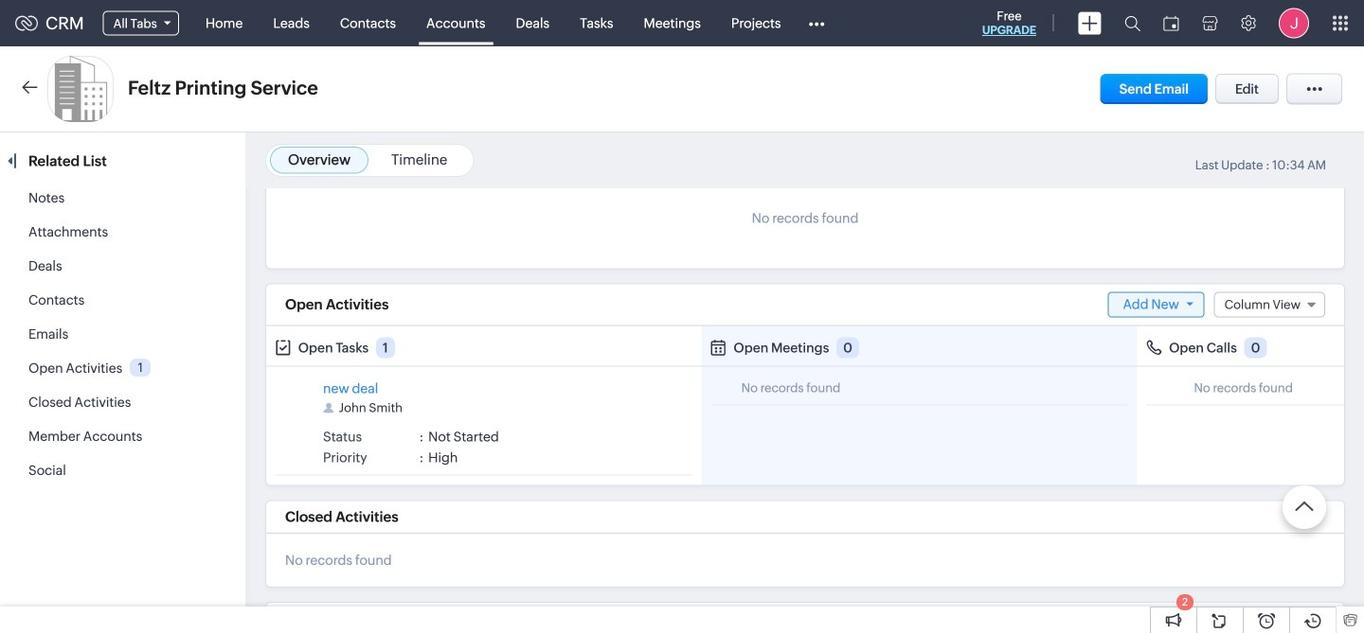 Task type: describe. For each thing, give the bounding box(es) containing it.
search image
[[1125, 15, 1141, 31]]

create menu image
[[1078, 12, 1102, 35]]

create menu element
[[1067, 0, 1113, 46]]

logo image
[[15, 16, 38, 31]]

profile image
[[1279, 8, 1310, 38]]

Other Modules field
[[796, 8, 837, 38]]



Task type: vqa. For each thing, say whether or not it's contained in the screenshot.
Calendar icon on the right of the page
yes



Task type: locate. For each thing, give the bounding box(es) containing it.
search element
[[1113, 0, 1152, 46]]

profile element
[[1268, 0, 1321, 46]]

calendar image
[[1164, 16, 1180, 31]]

None field
[[92, 7, 190, 39]]



